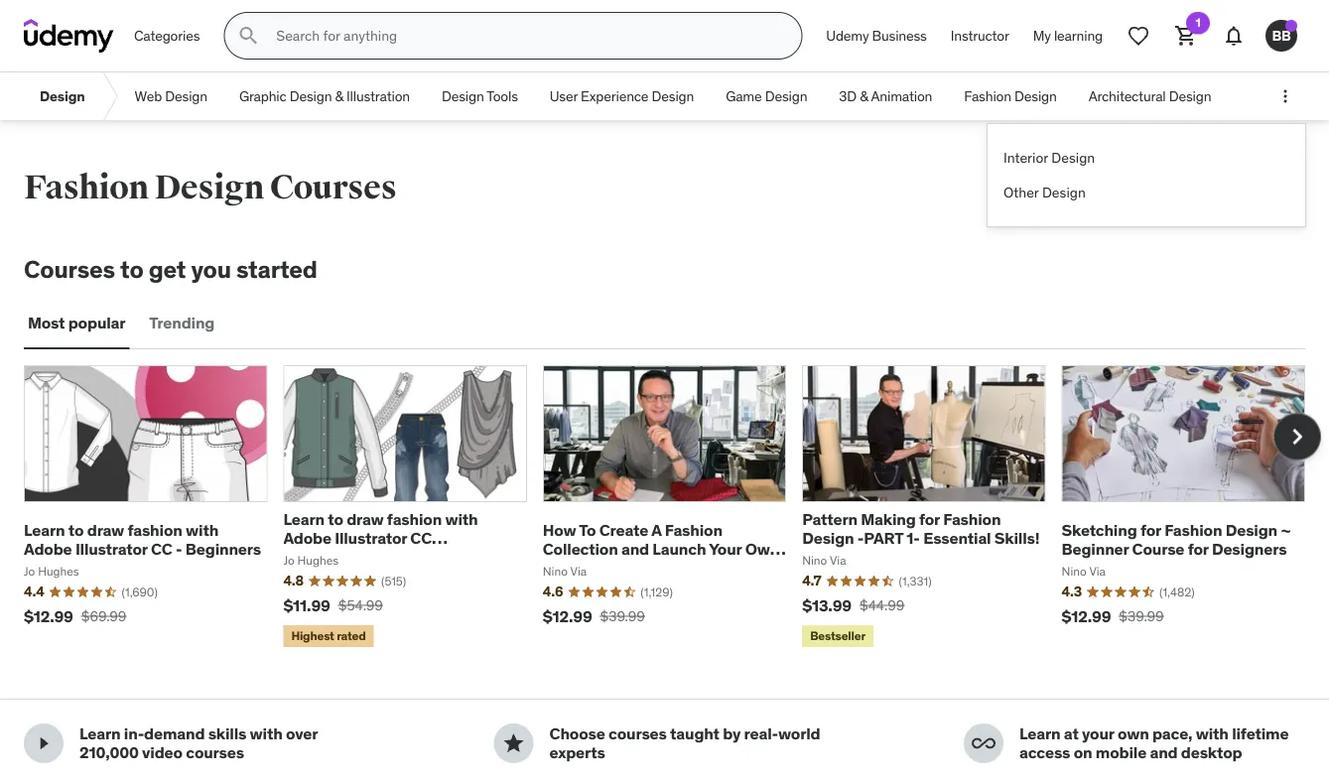 Task type: describe. For each thing, give the bounding box(es) containing it.
other design
[[1004, 184, 1086, 202]]

design right 'web'
[[165, 87, 207, 105]]

design inside sketching for fashion design ~ beginner course for designers
[[1226, 520, 1278, 541]]

fashion inside "pattern making for fashion design -part 1- essential skills!"
[[943, 509, 1001, 529]]

fashion for -
[[128, 520, 182, 541]]

web design
[[135, 87, 207, 105]]

design inside 'link'
[[40, 87, 85, 105]]

design up other design
[[1052, 148, 1095, 166]]

you
[[191, 254, 231, 284]]

my learning link
[[1021, 12, 1115, 60]]

design left tools
[[442, 87, 484, 105]]

wishlist image
[[1127, 24, 1151, 48]]

courses inside choose courses taught by real-world experts
[[609, 724, 667, 744]]

bb
[[1272, 26, 1291, 44]]

1-
[[907, 528, 920, 549]]

mobile
[[1096, 743, 1147, 763]]

intermediate
[[283, 547, 379, 568]]

choose courses taught by real-world experts
[[550, 724, 821, 763]]

a
[[651, 520, 662, 541]]

fashion inside how to create a fashion collection and launch your own brand
[[665, 520, 723, 541]]

draw for -
[[87, 520, 124, 541]]

~
[[1281, 520, 1291, 541]]

adobe for learn to draw fashion with adobe illustrator cc intermediate
[[283, 528, 332, 549]]

design up you
[[154, 167, 264, 208]]

design right the graphic
[[290, 87, 332, 105]]

1 & from the left
[[335, 87, 343, 105]]

3d & animation
[[839, 87, 933, 105]]

fashion design link
[[948, 72, 1073, 120]]

most
[[28, 313, 65, 333]]

graphic design & illustration link
[[223, 72, 426, 120]]

user experience design
[[550, 87, 694, 105]]

experts
[[550, 743, 605, 763]]

animation
[[871, 87, 933, 105]]

own
[[745, 539, 780, 560]]

shopping cart with 1 item image
[[1174, 24, 1198, 48]]

pattern
[[802, 509, 858, 529]]

with for learn to draw fashion with adobe illustrator cc intermediate
[[445, 509, 478, 529]]

architectural design
[[1089, 87, 1212, 105]]

my
[[1033, 27, 1051, 44]]

and inside learn at your own pace, with lifetime access on mobile and desktop
[[1150, 743, 1178, 763]]

instructor link
[[939, 12, 1021, 60]]

learn for learn in-demand skills with over 210,000 video courses
[[79, 724, 121, 744]]

courses inside "learn in-demand skills with over 210,000 video courses"
[[186, 743, 244, 763]]

design down 1 link
[[1169, 87, 1212, 105]]

medium image for choose
[[502, 732, 526, 756]]

my learning
[[1033, 27, 1103, 44]]

design down "my"
[[1015, 87, 1057, 105]]

brand
[[543, 558, 587, 579]]

graphic
[[239, 87, 286, 105]]

- inside learn to draw fashion with adobe illustrator cc - beginners
[[176, 539, 182, 560]]

popular
[[68, 313, 125, 333]]

learn to draw fashion with adobe illustrator cc - beginners
[[24, 520, 261, 560]]

210,000
[[79, 743, 139, 763]]

architectural design link
[[1073, 72, 1227, 120]]

game
[[726, 87, 762, 105]]

2 horizontal spatial for
[[1188, 539, 1209, 560]]

adobe for learn to draw fashion with adobe illustrator cc - beginners
[[24, 539, 72, 560]]

world
[[778, 724, 821, 744]]

trending
[[149, 313, 215, 333]]

your
[[1082, 724, 1114, 744]]

with for learn in-demand skills with over 210,000 video courses
[[250, 724, 283, 744]]

architectural
[[1089, 87, 1166, 105]]

by
[[723, 724, 741, 744]]

bb link
[[1258, 12, 1306, 60]]

- inside "pattern making for fashion design -part 1- essential skills!"
[[858, 528, 864, 549]]

experience
[[581, 87, 649, 105]]

interior design
[[1004, 148, 1095, 166]]

demand
[[144, 724, 205, 744]]

for inside "pattern making for fashion design -part 1- essential skills!"
[[919, 509, 940, 529]]

other design link
[[1004, 175, 1290, 211]]

and inside how to create a fashion collection and launch your own brand
[[621, 539, 649, 560]]

categories
[[134, 27, 200, 44]]

part
[[864, 528, 903, 549]]

fashion down the arrow pointing to subcategory menu links icon at the top
[[24, 167, 149, 208]]

fashion design
[[964, 87, 1057, 105]]

how to create a fashion collection and launch your own brand link
[[543, 520, 786, 579]]

1 link
[[1163, 12, 1210, 60]]

most popular button
[[24, 300, 129, 347]]

get
[[149, 254, 186, 284]]

launch
[[653, 539, 706, 560]]

design inside "link"
[[765, 87, 808, 105]]

own
[[1118, 724, 1149, 744]]

sketching for fashion design ~ beginner course for designers link
[[1062, 520, 1291, 560]]

learn for learn to draw fashion with adobe illustrator cc intermediate
[[283, 509, 325, 529]]

making
[[861, 509, 916, 529]]

design tools
[[442, 87, 518, 105]]

sketching
[[1062, 520, 1137, 541]]

learn to draw fashion with adobe illustrator cc intermediate
[[283, 509, 478, 568]]

to for learn to draw fashion with adobe illustrator cc - beginners
[[68, 520, 84, 541]]

fashion inside sketching for fashion design ~ beginner course for designers
[[1165, 520, 1222, 541]]

lifetime
[[1232, 724, 1289, 744]]

1
[[1196, 15, 1201, 30]]

design inside "pattern making for fashion design -part 1- essential skills!"
[[802, 528, 854, 549]]

2 & from the left
[[860, 87, 868, 105]]

learn to draw fashion with adobe illustrator cc intermediate link
[[283, 509, 478, 568]]



Task type: vqa. For each thing, say whether or not it's contained in the screenshot.
middle in
no



Task type: locate. For each thing, give the bounding box(es) containing it.
3d & animation link
[[823, 72, 948, 120]]

1 horizontal spatial for
[[1141, 520, 1161, 541]]

more subcategory menu links image
[[1276, 86, 1296, 106]]

learn for learn at your own pace, with lifetime access on mobile and desktop
[[1020, 724, 1061, 744]]

cc left beginners
[[151, 539, 172, 560]]

& right '3d' at the top of page
[[860, 87, 868, 105]]

learn for learn to draw fashion with adobe illustrator cc - beginners
[[24, 520, 65, 541]]

courses right video
[[186, 743, 244, 763]]

1 horizontal spatial fashion
[[387, 509, 442, 529]]

learn in-demand skills with over 210,000 video courses
[[79, 724, 318, 763]]

0 horizontal spatial courses
[[186, 743, 244, 763]]

medium image for learn
[[972, 732, 996, 756]]

game design
[[726, 87, 808, 105]]

- left beginners
[[176, 539, 182, 560]]

design
[[40, 87, 85, 105], [165, 87, 207, 105], [290, 87, 332, 105], [442, 87, 484, 105], [652, 87, 694, 105], [765, 87, 808, 105], [1015, 87, 1057, 105], [1169, 87, 1212, 105], [1052, 148, 1095, 166], [154, 167, 264, 208], [1042, 184, 1086, 202], [1226, 520, 1278, 541], [802, 528, 854, 549]]

1 horizontal spatial draw
[[347, 509, 384, 529]]

tools
[[487, 87, 518, 105]]

interior design link
[[1004, 140, 1290, 175]]

categories button
[[122, 12, 212, 60]]

1 vertical spatial and
[[1150, 743, 1178, 763]]

learning
[[1054, 27, 1103, 44]]

user experience design link
[[534, 72, 710, 120]]

medium image
[[32, 732, 56, 756]]

1 vertical spatial courses
[[24, 254, 115, 284]]

0 vertical spatial and
[[621, 539, 649, 560]]

1 horizontal spatial to
[[120, 254, 144, 284]]

0 horizontal spatial fashion
[[128, 520, 182, 541]]

1 medium image from the left
[[502, 732, 526, 756]]

with
[[445, 509, 478, 529], [186, 520, 218, 541], [250, 724, 283, 744], [1196, 724, 1229, 744]]

with for learn to draw fashion with adobe illustrator cc - beginners
[[186, 520, 218, 541]]

learn inside learn to draw fashion with adobe illustrator cc intermediate
[[283, 509, 325, 529]]

sketching for fashion design ~ beginner course for designers
[[1062, 520, 1291, 560]]

interior
[[1004, 148, 1048, 166]]

you have alerts image
[[1286, 20, 1298, 32]]

learn inside learn to draw fashion with adobe illustrator cc - beginners
[[24, 520, 65, 541]]

how to create a fashion collection and launch your own brand
[[543, 520, 780, 579]]

create
[[599, 520, 648, 541]]

to for courses to get you started
[[120, 254, 144, 284]]

&
[[335, 87, 343, 105], [860, 87, 868, 105]]

and right own
[[1150, 743, 1178, 763]]

cc for intermediate
[[410, 528, 432, 549]]

arrow pointing to subcategory menu links image
[[101, 72, 119, 120]]

learn inside "learn in-demand skills with over 210,000 video courses"
[[79, 724, 121, 744]]

draw inside learn to draw fashion with adobe illustrator cc - beginners
[[87, 520, 124, 541]]

choose
[[550, 724, 605, 744]]

cc inside learn to draw fashion with adobe illustrator cc intermediate
[[410, 528, 432, 549]]

to inside learn to draw fashion with adobe illustrator cc intermediate
[[328, 509, 343, 529]]

1 horizontal spatial illustrator
[[335, 528, 407, 549]]

udemy image
[[24, 19, 114, 53]]

essential
[[923, 528, 991, 549]]

medium image
[[502, 732, 526, 756], [972, 732, 996, 756]]

1 horizontal spatial &
[[860, 87, 868, 105]]

1 horizontal spatial adobe
[[283, 528, 332, 549]]

with inside "learn in-demand skills with over 210,000 video courses"
[[250, 724, 283, 744]]

with inside learn to draw fashion with adobe illustrator cc intermediate
[[445, 509, 478, 529]]

submit search image
[[237, 24, 260, 48]]

fashion right 1-
[[943, 509, 1001, 529]]

design left part
[[802, 528, 854, 549]]

fashion right "a"
[[665, 520, 723, 541]]

illustrator
[[335, 528, 407, 549], [75, 539, 148, 560]]

cc inside learn to draw fashion with adobe illustrator cc - beginners
[[151, 539, 172, 560]]

fashion inside learn to draw fashion with adobe illustrator cc intermediate
[[387, 509, 442, 529]]

for right making at right bottom
[[919, 509, 940, 529]]

courses to get you started
[[24, 254, 317, 284]]

design right 'game'
[[765, 87, 808, 105]]

for
[[919, 509, 940, 529], [1141, 520, 1161, 541], [1188, 539, 1209, 560]]

-
[[858, 528, 864, 549], [176, 539, 182, 560]]

learn
[[283, 509, 325, 529], [24, 520, 65, 541], [79, 724, 121, 744], [1020, 724, 1061, 744]]

most popular
[[28, 313, 125, 333]]

1 horizontal spatial courses
[[609, 724, 667, 744]]

pattern making for fashion design -part 1- essential skills!
[[802, 509, 1040, 549]]

0 vertical spatial courses
[[270, 167, 397, 208]]

1 horizontal spatial and
[[1150, 743, 1178, 763]]

medium image left the experts
[[502, 732, 526, 756]]

udemy business link
[[814, 12, 939, 60]]

pace,
[[1153, 724, 1193, 744]]

0 horizontal spatial and
[[621, 539, 649, 560]]

Search for anything text field
[[272, 19, 778, 53]]

1 horizontal spatial medium image
[[972, 732, 996, 756]]

courses up 'most popular'
[[24, 254, 115, 284]]

0 horizontal spatial &
[[335, 87, 343, 105]]

draw for intermediate
[[347, 509, 384, 529]]

3d
[[839, 87, 857, 105]]

adobe
[[283, 528, 332, 549], [24, 539, 72, 560]]

desktop
[[1181, 743, 1242, 763]]

- left 1-
[[858, 528, 864, 549]]

taught
[[670, 724, 720, 744]]

illustrator for intermediate
[[335, 528, 407, 549]]

cc right intermediate
[[410, 528, 432, 549]]

video
[[142, 743, 183, 763]]

collection
[[543, 539, 618, 560]]

to
[[579, 520, 596, 541]]

0 horizontal spatial illustrator
[[75, 539, 148, 560]]

over
[[286, 724, 318, 744]]

1 horizontal spatial cc
[[410, 528, 432, 549]]

business
[[872, 27, 927, 44]]

1 horizontal spatial -
[[858, 528, 864, 549]]

1 horizontal spatial courses
[[270, 167, 397, 208]]

other
[[1004, 184, 1039, 202]]

design right experience
[[652, 87, 694, 105]]

draw inside learn to draw fashion with adobe illustrator cc intermediate
[[347, 509, 384, 529]]

design left ~
[[1226, 520, 1278, 541]]

with inside learn to draw fashion with adobe illustrator cc - beginners
[[186, 520, 218, 541]]

cc for -
[[151, 539, 172, 560]]

learn inside learn at your own pace, with lifetime access on mobile and desktop
[[1020, 724, 1061, 744]]

fashion left ~
[[1165, 520, 1222, 541]]

2 medium image from the left
[[972, 732, 996, 756]]

medium image left access
[[972, 732, 996, 756]]

illustration
[[347, 87, 410, 105]]

illustrator inside learn to draw fashion with adobe illustrator cc - beginners
[[75, 539, 148, 560]]

graphic design & illustration
[[239, 87, 410, 105]]

0 horizontal spatial courses
[[24, 254, 115, 284]]

web
[[135, 87, 162, 105]]

to inside learn to draw fashion with adobe illustrator cc - beginners
[[68, 520, 84, 541]]

adobe inside learn to draw fashion with adobe illustrator cc intermediate
[[283, 528, 332, 549]]

instructor
[[951, 27, 1009, 44]]

course
[[1132, 539, 1185, 560]]

0 horizontal spatial to
[[68, 520, 84, 541]]

in-
[[124, 724, 144, 744]]

0 horizontal spatial cc
[[151, 539, 172, 560]]

for right course
[[1188, 539, 1209, 560]]

notifications image
[[1222, 24, 1246, 48]]

how
[[543, 520, 576, 541]]

started
[[236, 254, 317, 284]]

0 horizontal spatial for
[[919, 509, 940, 529]]

illustrator inside learn to draw fashion with adobe illustrator cc intermediate
[[335, 528, 407, 549]]

to for learn to draw fashion with adobe illustrator cc intermediate
[[328, 509, 343, 529]]

designers
[[1212, 539, 1287, 560]]

with inside learn at your own pace, with lifetime access on mobile and desktop
[[1196, 724, 1229, 744]]

courses down graphic design & illustration link in the left top of the page
[[270, 167, 397, 208]]

design link
[[24, 72, 101, 120]]

& left illustration on the left
[[335, 87, 343, 105]]

access
[[1020, 743, 1071, 763]]

your
[[709, 539, 742, 560]]

learn to draw fashion with adobe illustrator cc - beginners link
[[24, 520, 261, 560]]

courses
[[609, 724, 667, 744], [186, 743, 244, 763]]

user
[[550, 87, 578, 105]]

skills!
[[995, 528, 1040, 549]]

design left the arrow pointing to subcategory menu links icon at the top
[[40, 87, 85, 105]]

at
[[1064, 724, 1079, 744]]

pattern making for fashion design -part 1- essential skills! link
[[802, 509, 1040, 549]]

fashion for intermediate
[[387, 509, 442, 529]]

adobe inside learn to draw fashion with adobe illustrator cc - beginners
[[24, 539, 72, 560]]

web design link
[[119, 72, 223, 120]]

fashion inside fashion design link
[[964, 87, 1012, 105]]

0 horizontal spatial -
[[176, 539, 182, 560]]

design tools link
[[426, 72, 534, 120]]

illustrator for -
[[75, 539, 148, 560]]

on
[[1074, 743, 1093, 763]]

skills
[[208, 724, 246, 744]]

beginners
[[186, 539, 261, 560]]

courses left taught
[[609, 724, 667, 744]]

fashion inside learn to draw fashion with adobe illustrator cc - beginners
[[128, 520, 182, 541]]

design down interior design
[[1042, 184, 1086, 202]]

carousel element
[[24, 365, 1321, 651]]

0 horizontal spatial adobe
[[24, 539, 72, 560]]

fashion down instructor link
[[964, 87, 1012, 105]]

for right sketching on the right of the page
[[1141, 520, 1161, 541]]

2 horizontal spatial to
[[328, 509, 343, 529]]

udemy business
[[826, 27, 927, 44]]

trending button
[[145, 300, 219, 347]]

and left "a"
[[621, 539, 649, 560]]

0 horizontal spatial medium image
[[502, 732, 526, 756]]

0 horizontal spatial draw
[[87, 520, 124, 541]]

game design link
[[710, 72, 823, 120]]

and
[[621, 539, 649, 560], [1150, 743, 1178, 763]]

next image
[[1282, 421, 1313, 453]]



